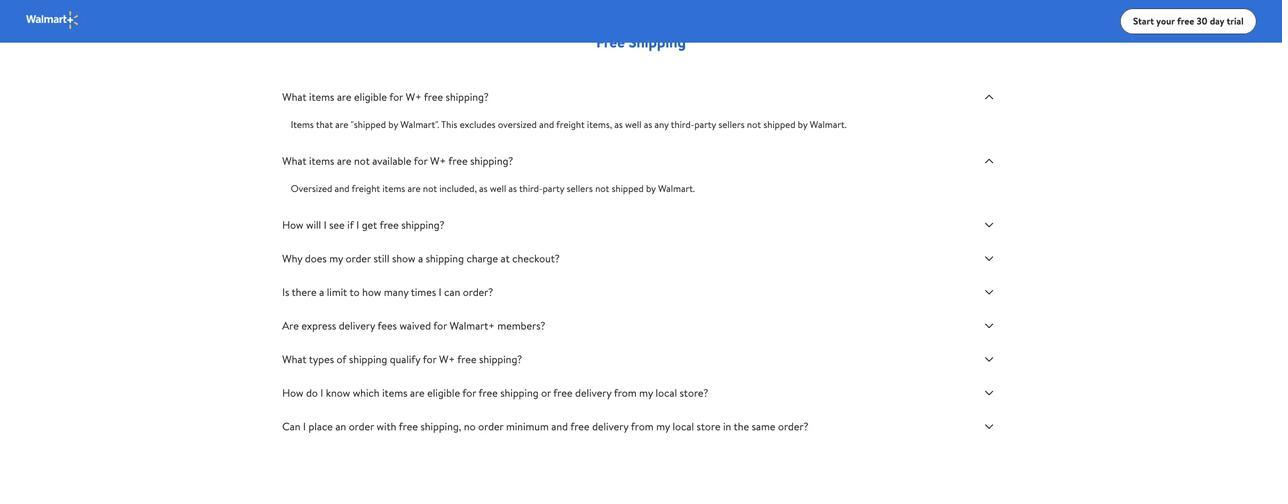 Task type: describe. For each thing, give the bounding box(es) containing it.
limit
[[327, 285, 347, 300]]

for up no
[[462, 386, 476, 400]]

items,
[[587, 118, 612, 131]]

order right an
[[349, 420, 374, 434]]

0 vertical spatial and
[[539, 118, 554, 131]]

w+ for available
[[430, 154, 446, 168]]

0 vertical spatial w+
[[406, 90, 422, 104]]

an
[[335, 420, 346, 434]]

free
[[596, 32, 625, 52]]

are down what items are not available for w+ free shipping?
[[407, 182, 421, 195]]

can
[[444, 285, 460, 300]]

know
[[326, 386, 350, 400]]

get
[[362, 218, 377, 232]]

can i place an order with free shipping, no order minimum and free delivery from my local store in the same order? image
[[983, 421, 996, 434]]

day
[[1210, 14, 1224, 28]]

how will i see if i get free shipping?
[[282, 218, 444, 232]]

this
[[441, 118, 457, 131]]

items down the available
[[382, 182, 405, 195]]

0 horizontal spatial a
[[319, 285, 324, 300]]

available
[[372, 154, 411, 168]]

no
[[464, 420, 476, 434]]

what for what types of shipping qualify for w+ free shipping?
[[282, 352, 306, 367]]

are for not
[[337, 154, 351, 168]]

many
[[384, 285, 408, 300]]

delivery for eligible
[[575, 386, 611, 400]]

members?
[[497, 319, 545, 333]]

will
[[306, 218, 321, 232]]

how will i see if i get free shipping? image
[[983, 219, 996, 232]]

at
[[501, 251, 510, 266]]

excludes
[[460, 118, 496, 131]]

the
[[734, 420, 749, 434]]

1 horizontal spatial well
[[625, 118, 641, 131]]

shipping? for what items are not available for w+ free shipping?
[[470, 154, 513, 168]]

free shipping
[[596, 32, 686, 52]]

from for store?
[[614, 386, 637, 400]]

is there a limit to how many times i can order?
[[282, 285, 493, 300]]

2 vertical spatial and
[[551, 420, 568, 434]]

0 vertical spatial my
[[329, 251, 343, 266]]

delivery for shipping,
[[592, 420, 628, 434]]

qualify
[[390, 352, 420, 367]]

shipping? for what types of shipping qualify for w+ free shipping?
[[479, 352, 522, 367]]

how do i know which items are eligible for free shipping or free delivery from my local store?
[[282, 386, 708, 400]]

any
[[655, 118, 669, 131]]

shipping
[[628, 32, 686, 52]]

local for store?
[[656, 386, 677, 400]]

0 horizontal spatial sellers
[[567, 182, 593, 195]]

how
[[362, 285, 381, 300]]

order left "still"
[[346, 251, 371, 266]]

express
[[301, 319, 336, 333]]

show
[[392, 251, 416, 266]]

same
[[752, 420, 775, 434]]

1 horizontal spatial by
[[646, 182, 656, 195]]

charge
[[466, 251, 498, 266]]

trial
[[1227, 14, 1244, 28]]

included,
[[439, 182, 477, 195]]

are for eligible
[[337, 90, 351, 104]]

for for waived
[[433, 319, 447, 333]]

items up that
[[309, 90, 334, 104]]

2 horizontal spatial by
[[798, 118, 807, 131]]

0 horizontal spatial order?
[[463, 285, 493, 300]]

shipping? for how will i see if i get free shipping?
[[401, 218, 444, 232]]

types
[[309, 352, 334, 367]]

why does my order still show a shipping charge at checkout?
[[282, 251, 560, 266]]

1 vertical spatial and
[[335, 182, 350, 195]]

i right do
[[320, 386, 323, 400]]

how for how will i see if i get free shipping?
[[282, 218, 303, 232]]

0 horizontal spatial well
[[490, 182, 506, 195]]

oversized and freight items are not included, as well as third-party sellers not shipped by walmart.
[[291, 182, 695, 195]]

what for what items are eligible for w+ free shipping?
[[282, 90, 306, 104]]

are down qualify
[[410, 386, 425, 400]]

oversized
[[291, 182, 332, 195]]

is
[[282, 285, 289, 300]]

start your free 30 day trial
[[1133, 14, 1244, 28]]

my for how do i know which items are eligible for free shipping or free delivery from my local store?
[[639, 386, 653, 400]]

is there a limit to how many times i can order? image
[[983, 286, 996, 299]]

place
[[309, 420, 333, 434]]

start your free 30 day trial button
[[1120, 9, 1256, 34]]

"shipped
[[351, 118, 386, 131]]

walmart+
[[450, 319, 495, 333]]

does
[[305, 251, 327, 266]]

free inside start your free 30 day trial button
[[1177, 14, 1194, 28]]

for for available
[[414, 154, 428, 168]]

why
[[282, 251, 302, 266]]

fees
[[378, 319, 397, 333]]

or
[[541, 386, 551, 400]]

items up oversized
[[309, 154, 334, 168]]

still
[[373, 251, 389, 266]]

can i place an order with free shipping, no order minimum and free delivery from my local store in the same order?
[[282, 420, 808, 434]]

checkout?
[[512, 251, 560, 266]]

0 vertical spatial freight
[[556, 118, 585, 131]]

see
[[329, 218, 345, 232]]

from for store
[[631, 420, 654, 434]]

what types of shipping qualify for w+ free shipping? image
[[983, 353, 996, 366]]



Task type: vqa. For each thing, say whether or not it's contained in the screenshot.
Cheddar
no



Task type: locate. For each thing, give the bounding box(es) containing it.
0 horizontal spatial by
[[388, 118, 398, 131]]

party
[[694, 118, 716, 131], [543, 182, 564, 195]]

what items are not available for w+ free shipping?
[[282, 154, 513, 168]]

i right if
[[356, 218, 359, 232]]

well
[[625, 118, 641, 131], [490, 182, 506, 195]]

2 horizontal spatial shipping
[[500, 386, 539, 400]]

local
[[656, 386, 677, 400], [673, 420, 694, 434]]

i right can
[[303, 420, 306, 434]]

how left do
[[282, 386, 303, 400]]

minimum
[[506, 420, 549, 434]]

what up items
[[282, 90, 306, 104]]

0 horizontal spatial walmart.
[[658, 182, 695, 195]]

what
[[282, 90, 306, 104], [282, 154, 306, 168], [282, 352, 306, 367]]

1 horizontal spatial sellers
[[718, 118, 745, 131]]

for right qualify
[[423, 352, 437, 367]]

0 vertical spatial third-
[[671, 118, 694, 131]]

0 vertical spatial from
[[614, 386, 637, 400]]

waived
[[399, 319, 431, 333]]

my left store?
[[639, 386, 653, 400]]

third-
[[671, 118, 694, 131], [519, 182, 543, 195]]

of
[[337, 352, 346, 367]]

are
[[282, 319, 299, 333]]

1 vertical spatial freight
[[352, 182, 380, 195]]

0 vertical spatial eligible
[[354, 90, 387, 104]]

there
[[292, 285, 317, 300]]

times
[[411, 285, 436, 300]]

0 vertical spatial order?
[[463, 285, 493, 300]]

how
[[282, 218, 303, 232], [282, 386, 303, 400]]

i
[[324, 218, 327, 232], [356, 218, 359, 232], [439, 285, 442, 300], [320, 386, 323, 400], [303, 420, 306, 434]]

w+ image
[[26, 10, 80, 30]]

well right included,
[[490, 182, 506, 195]]

walmart.
[[810, 118, 847, 131], [658, 182, 695, 195]]

what up oversized
[[282, 154, 306, 168]]

2 what from the top
[[282, 154, 306, 168]]

0 horizontal spatial party
[[543, 182, 564, 195]]

shipping right of
[[349, 352, 387, 367]]

free
[[1177, 14, 1194, 28], [424, 90, 443, 104], [448, 154, 468, 168], [380, 218, 399, 232], [457, 352, 476, 367], [479, 386, 498, 400], [553, 386, 573, 400], [399, 420, 418, 434], [570, 420, 590, 434]]

w+ up the walmart".
[[406, 90, 422, 104]]

with
[[377, 420, 396, 434]]

0 horizontal spatial my
[[329, 251, 343, 266]]

0 vertical spatial delivery
[[339, 319, 375, 333]]

for right waived
[[433, 319, 447, 333]]

items
[[309, 90, 334, 104], [309, 154, 334, 168], [382, 182, 405, 195], [382, 386, 407, 400]]

shipping? up why does my order still show a shipping charge at checkout?
[[401, 218, 444, 232]]

local left store on the bottom
[[673, 420, 694, 434]]

0 vertical spatial shipping
[[426, 251, 464, 266]]

are right that
[[335, 118, 348, 131]]

shipping,
[[420, 420, 461, 434]]

2 vertical spatial shipping
[[500, 386, 539, 400]]

for
[[389, 90, 403, 104], [414, 154, 428, 168], [433, 319, 447, 333], [423, 352, 437, 367], [462, 386, 476, 400]]

i right will
[[324, 218, 327, 232]]

1 horizontal spatial third-
[[671, 118, 694, 131]]

0 vertical spatial well
[[625, 118, 641, 131]]

w+
[[406, 90, 422, 104], [430, 154, 446, 168], [439, 352, 455, 367]]

0 horizontal spatial eligible
[[354, 90, 387, 104]]

2 vertical spatial my
[[656, 420, 670, 434]]

local for store
[[673, 420, 694, 434]]

1 horizontal spatial shipped
[[763, 118, 795, 131]]

2 vertical spatial what
[[282, 352, 306, 367]]

eligible up shipping, at the left bottom of page
[[427, 386, 460, 400]]

1 vertical spatial party
[[543, 182, 564, 195]]

my right does
[[329, 251, 343, 266]]

shipping? up oversized and freight items are not included, as well as third-party sellers not shipped by walmart.
[[470, 154, 513, 168]]

oversized
[[498, 118, 537, 131]]

shipping? up excludes
[[446, 90, 489, 104]]

0 vertical spatial how
[[282, 218, 303, 232]]

shipping left or
[[500, 386, 539, 400]]

shipping?
[[446, 90, 489, 104], [470, 154, 513, 168], [401, 218, 444, 232], [479, 352, 522, 367]]

if
[[347, 218, 354, 232]]

are express delivery fees waived for walmart+ members? image
[[983, 320, 996, 333]]

what for what items are not available for w+ free shipping?
[[282, 154, 306, 168]]

as
[[614, 118, 623, 131], [644, 118, 652, 131], [479, 182, 488, 195], [509, 182, 517, 195]]

well left any
[[625, 118, 641, 131]]

1 horizontal spatial party
[[694, 118, 716, 131]]

are express delivery fees waived for walmart+ members?
[[282, 319, 545, 333]]

what items are eligible for w+ free shipping?
[[282, 90, 489, 104]]

1 horizontal spatial a
[[418, 251, 423, 266]]

for right the available
[[414, 154, 428, 168]]

1 vertical spatial third-
[[519, 182, 543, 195]]

and
[[539, 118, 554, 131], [335, 182, 350, 195], [551, 420, 568, 434]]

freight left items,
[[556, 118, 585, 131]]

0 vertical spatial shipped
[[763, 118, 795, 131]]

your
[[1156, 14, 1175, 28]]

0 vertical spatial sellers
[[718, 118, 745, 131]]

a right show
[[418, 251, 423, 266]]

1 horizontal spatial freight
[[556, 118, 585, 131]]

0 horizontal spatial freight
[[352, 182, 380, 195]]

eligible up the "shipped
[[354, 90, 387, 104]]

1 vertical spatial well
[[490, 182, 506, 195]]

items
[[291, 118, 314, 131]]

1 vertical spatial local
[[673, 420, 694, 434]]

for up the walmart".
[[389, 90, 403, 104]]

walmart".
[[400, 118, 439, 131]]

2 vertical spatial w+
[[439, 352, 455, 367]]

for for qualify
[[423, 352, 437, 367]]

my
[[329, 251, 343, 266], [639, 386, 653, 400], [656, 420, 670, 434]]

order? right the same
[[778, 420, 808, 434]]

0 vertical spatial a
[[418, 251, 423, 266]]

0 horizontal spatial third-
[[519, 182, 543, 195]]

which
[[353, 386, 380, 400]]

order? right can
[[463, 285, 493, 300]]

1 vertical spatial from
[[631, 420, 654, 434]]

freight
[[556, 118, 585, 131], [352, 182, 380, 195]]

my for can i place an order with free shipping, no order minimum and free delivery from my local store in the same order?
[[656, 420, 670, 434]]

shipping up can
[[426, 251, 464, 266]]

by
[[388, 118, 398, 131], [798, 118, 807, 131], [646, 182, 656, 195]]

that
[[316, 118, 333, 131]]

i left can
[[439, 285, 442, 300]]

w+ right qualify
[[439, 352, 455, 367]]

can
[[282, 420, 301, 434]]

1 horizontal spatial walmart.
[[810, 118, 847, 131]]

1 vertical spatial what
[[282, 154, 306, 168]]

w+ up included,
[[430, 154, 446, 168]]

local left store?
[[656, 386, 677, 400]]

0 vertical spatial walmart.
[[810, 118, 847, 131]]

from
[[614, 386, 637, 400], [631, 420, 654, 434]]

not
[[747, 118, 761, 131], [354, 154, 370, 168], [423, 182, 437, 195], [595, 182, 609, 195]]

my left store on the bottom
[[656, 420, 670, 434]]

what left types
[[282, 352, 306, 367]]

a
[[418, 251, 423, 266], [319, 285, 324, 300]]

1 how from the top
[[282, 218, 303, 232]]

what items are not available for w+ free shipping? image
[[983, 155, 996, 168]]

what types of shipping qualify for w+ free shipping?
[[282, 352, 522, 367]]

0 horizontal spatial shipping
[[349, 352, 387, 367]]

freight up how will i see if i get free shipping? on the left of page
[[352, 182, 380, 195]]

order right no
[[478, 420, 503, 434]]

1 horizontal spatial shipping
[[426, 251, 464, 266]]

1 vertical spatial how
[[282, 386, 303, 400]]

are down the "shipped
[[337, 154, 351, 168]]

start
[[1133, 14, 1154, 28]]

to
[[350, 285, 360, 300]]

why does my order still show a shipping charge at checkout? image
[[983, 253, 996, 265]]

2 horizontal spatial my
[[656, 420, 670, 434]]

order
[[346, 251, 371, 266], [349, 420, 374, 434], [478, 420, 503, 434]]

3 what from the top
[[282, 352, 306, 367]]

store?
[[680, 386, 708, 400]]

what items are eligible for w+ free shipping? image
[[983, 91, 996, 104]]

how left will
[[282, 218, 303, 232]]

how for how do i know which items are eligible for free shipping or free delivery from my local store?
[[282, 386, 303, 400]]

0 vertical spatial what
[[282, 90, 306, 104]]

w+ for qualify
[[439, 352, 455, 367]]

0 vertical spatial party
[[694, 118, 716, 131]]

1 horizontal spatial my
[[639, 386, 653, 400]]

1 vertical spatial a
[[319, 285, 324, 300]]

1 vertical spatial order?
[[778, 420, 808, 434]]

do
[[306, 386, 318, 400]]

are
[[337, 90, 351, 104], [335, 118, 348, 131], [337, 154, 351, 168], [407, 182, 421, 195], [410, 386, 425, 400]]

1 vertical spatial w+
[[430, 154, 446, 168]]

1 vertical spatial walmart.
[[658, 182, 695, 195]]

are for "shipped
[[335, 118, 348, 131]]

1 what from the top
[[282, 90, 306, 104]]

2 vertical spatial delivery
[[592, 420, 628, 434]]

1 vertical spatial eligible
[[427, 386, 460, 400]]

items right the which
[[382, 386, 407, 400]]

how do i know which items are eligible for free shipping or free delivery from my local store? image
[[983, 387, 996, 400]]

1 horizontal spatial eligible
[[427, 386, 460, 400]]

1 vertical spatial shipping
[[349, 352, 387, 367]]

store
[[697, 420, 721, 434]]

a left the "limit"
[[319, 285, 324, 300]]

items that are "shipped by walmart". this excludes oversized and freight items, as well as any third-party sellers not shipped by walmart.
[[291, 118, 847, 131]]

1 vertical spatial delivery
[[575, 386, 611, 400]]

1 horizontal spatial order?
[[778, 420, 808, 434]]

order?
[[463, 285, 493, 300], [778, 420, 808, 434]]

0 horizontal spatial shipped
[[612, 182, 644, 195]]

shipping? up how do i know which items are eligible for free shipping or free delivery from my local store?
[[479, 352, 522, 367]]

1 vertical spatial sellers
[[567, 182, 593, 195]]

1 vertical spatial shipped
[[612, 182, 644, 195]]

1 vertical spatial my
[[639, 386, 653, 400]]

0 vertical spatial local
[[656, 386, 677, 400]]

are up the "shipped
[[337, 90, 351, 104]]

sellers
[[718, 118, 745, 131], [567, 182, 593, 195]]

shipped
[[763, 118, 795, 131], [612, 182, 644, 195]]

30
[[1197, 14, 1207, 28]]

2 how from the top
[[282, 386, 303, 400]]

in
[[723, 420, 731, 434]]



